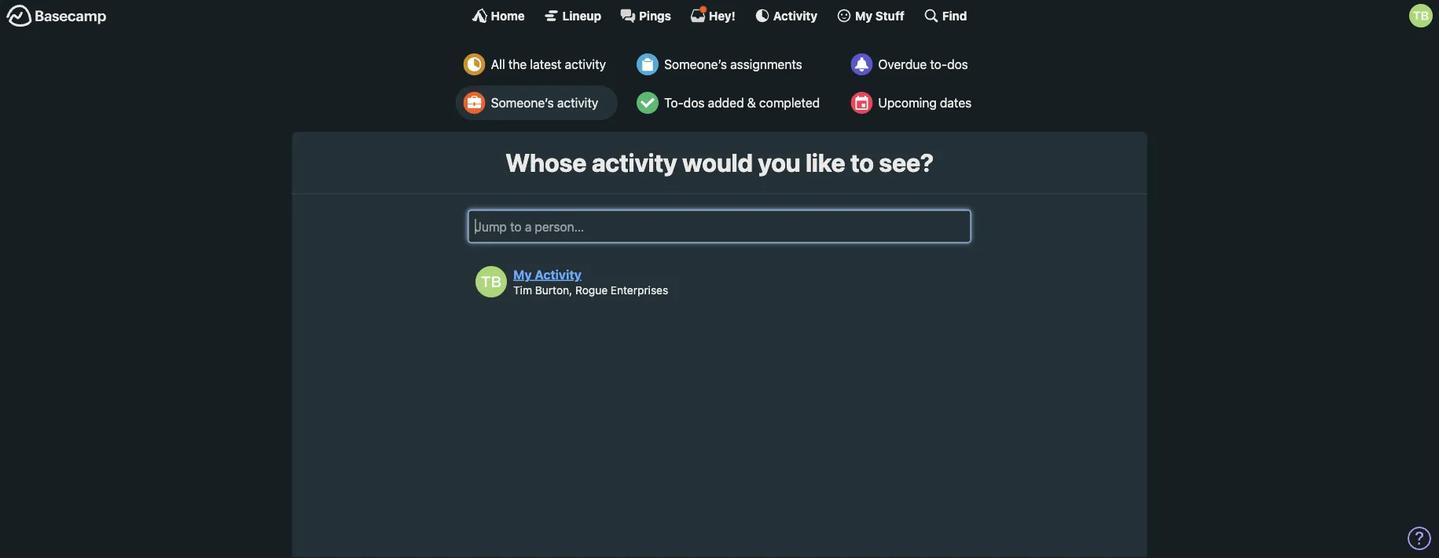 Task type: vqa. For each thing, say whether or not it's contained in the screenshot.
'for'
no



Task type: locate. For each thing, give the bounding box(es) containing it.
0 vertical spatial activity
[[565, 57, 606, 72]]

switch accounts image
[[6, 4, 107, 28]]

to-
[[664, 95, 684, 110]]

whose activity would you like to see?
[[505, 148, 934, 178]]

my inside "popup button"
[[855, 9, 873, 22]]

all the latest activity
[[491, 57, 606, 72]]

activity down todo image
[[592, 148, 677, 178]]

activity for someone's
[[557, 95, 598, 110]]

rogue
[[575, 284, 608, 297]]

1 horizontal spatial dos
[[947, 57, 968, 72]]

0 horizontal spatial someone's
[[491, 95, 554, 110]]

the
[[508, 57, 527, 72]]

completed
[[759, 95, 820, 110]]

my
[[855, 9, 873, 22], [513, 267, 532, 282]]

my left stuff
[[855, 9, 873, 22]]

1 vertical spatial dos
[[684, 95, 705, 110]]

Jump to a person… text field
[[468, 210, 971, 243]]

1 vertical spatial someone's
[[491, 95, 554, 110]]

activity down all the latest activity
[[557, 95, 598, 110]]

to
[[850, 148, 874, 178]]

my inside my activity tim burton,        rogue enterprises
[[513, 267, 532, 282]]

activity up burton,
[[535, 267, 581, 282]]

overdue
[[878, 57, 927, 72]]

0 vertical spatial someone's
[[664, 57, 727, 72]]

someone's
[[664, 57, 727, 72], [491, 95, 554, 110]]

0 vertical spatial activity
[[773, 9, 817, 22]]

todo image
[[637, 92, 659, 114]]

0 vertical spatial my
[[855, 9, 873, 22]]

someone's activity
[[491, 95, 598, 110]]

dos left added
[[684, 95, 705, 110]]

lineup link
[[544, 8, 601, 24]]

someone's activity link
[[456, 86, 618, 120]]

0 horizontal spatial dos
[[684, 95, 705, 110]]

someone's for someone's assignments
[[664, 57, 727, 72]]

1 vertical spatial activity
[[557, 95, 598, 110]]

0 vertical spatial dos
[[947, 57, 968, 72]]

lineup
[[563, 9, 601, 22]]

my up tim
[[513, 267, 532, 282]]

1 vertical spatial my
[[513, 267, 532, 282]]

dos inside to-dos added & completed link
[[684, 95, 705, 110]]

you
[[758, 148, 800, 178]]

like
[[806, 148, 845, 178]]

1 horizontal spatial activity
[[773, 9, 817, 22]]

activity up assignments
[[773, 9, 817, 22]]

activity right "latest"
[[565, 57, 606, 72]]

0 horizontal spatial my
[[513, 267, 532, 282]]

dos
[[947, 57, 968, 72], [684, 95, 705, 110]]

person report image
[[464, 92, 486, 114]]

activity
[[565, 57, 606, 72], [557, 95, 598, 110], [592, 148, 677, 178]]

tim
[[513, 284, 532, 297]]

1 horizontal spatial someone's
[[664, 57, 727, 72]]

0 horizontal spatial activity
[[535, 267, 581, 282]]

2 vertical spatial activity
[[592, 148, 677, 178]]

activity
[[773, 9, 817, 22], [535, 267, 581, 282]]

someone's down the
[[491, 95, 554, 110]]

someone's up to- at the left top
[[664, 57, 727, 72]]

main element
[[0, 0, 1439, 31]]

someone's assignments link
[[629, 47, 832, 82]]

upcoming dates
[[878, 95, 972, 110]]

activity inside my activity tim burton,        rogue enterprises
[[535, 267, 581, 282]]

to-dos added & completed
[[664, 95, 820, 110]]

1 vertical spatial activity
[[535, 267, 581, 282]]

1 horizontal spatial my
[[855, 9, 873, 22]]

dos up dates
[[947, 57, 968, 72]]

hey! button
[[690, 6, 736, 24]]



Task type: describe. For each thing, give the bounding box(es) containing it.
upcoming dates link
[[843, 86, 983, 120]]

all the latest activity link
[[456, 47, 618, 82]]

&
[[747, 95, 756, 110]]

schedule image
[[851, 92, 873, 114]]

overdue to-dos
[[878, 57, 968, 72]]

someone's for someone's activity
[[491, 95, 554, 110]]

reports image
[[851, 53, 873, 75]]

my stuff button
[[836, 8, 905, 24]]

upcoming
[[878, 95, 937, 110]]

tim burton, rogue enterprises image
[[476, 266, 507, 298]]

activity for whose
[[592, 148, 677, 178]]

someone's assignments
[[664, 57, 802, 72]]

whose
[[505, 148, 586, 178]]

pings
[[639, 9, 671, 22]]

all
[[491, 57, 505, 72]]

my stuff
[[855, 9, 905, 22]]

dates
[[940, 95, 972, 110]]

home
[[491, 9, 525, 22]]

find
[[942, 9, 967, 22]]

enterprises
[[611, 284, 668, 297]]

stuff
[[875, 9, 905, 22]]

assignments
[[730, 57, 802, 72]]

see?
[[879, 148, 934, 178]]

activity inside "link"
[[773, 9, 817, 22]]

dos inside overdue to-dos link
[[947, 57, 968, 72]]

my for stuff
[[855, 9, 873, 22]]

added
[[708, 95, 744, 110]]

burton,
[[535, 284, 572, 297]]

overdue to-dos link
[[843, 47, 983, 82]]

to-
[[930, 57, 947, 72]]

my activity tim burton,        rogue enterprises
[[513, 267, 668, 297]]

to-dos added & completed link
[[629, 86, 832, 120]]

latest
[[530, 57, 562, 72]]

activity report image
[[464, 53, 486, 75]]

find button
[[923, 8, 967, 24]]

my for activity
[[513, 267, 532, 282]]

would
[[682, 148, 753, 178]]

tim burton image
[[1409, 4, 1433, 28]]

activity link
[[754, 8, 817, 24]]

home link
[[472, 8, 525, 24]]

assignment image
[[637, 53, 659, 75]]

hey!
[[709, 9, 736, 22]]

pings button
[[620, 8, 671, 24]]



